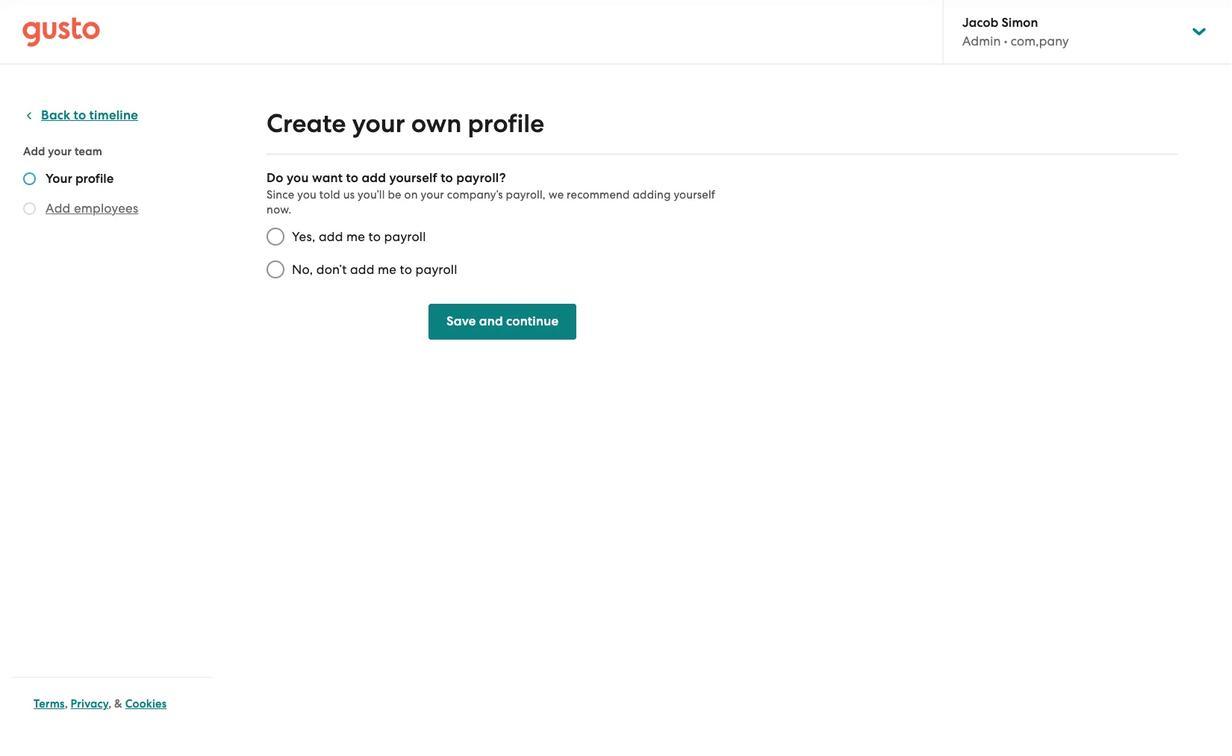 Task type: vqa. For each thing, say whether or not it's contained in the screenshot.
select
no



Task type: describe. For each thing, give the bounding box(es) containing it.
add for add your team
[[23, 145, 45, 158]]

home image
[[22, 17, 100, 47]]

to up us
[[346, 170, 358, 186]]

timeline
[[89, 107, 138, 123]]

save and continue button
[[428, 304, 576, 340]]

now.
[[267, 203, 291, 216]]

we
[[548, 188, 564, 202]]

yes, add me to payroll
[[292, 229, 426, 244]]

privacy
[[71, 697, 108, 711]]

save
[[446, 314, 476, 329]]

com,pany
[[1011, 34, 1069, 49]]

terms link
[[34, 697, 65, 711]]

your
[[46, 171, 72, 187]]

add inside the do you want to add yourself to payroll? since you told us you'll be on your company's payroll, we recommend adding yourself now.
[[362, 170, 386, 186]]

to inside button
[[74, 107, 86, 123]]

back to timeline
[[41, 107, 138, 123]]

recommend
[[567, 188, 630, 202]]

0 horizontal spatial yourself
[[389, 170, 437, 186]]

your for add
[[48, 145, 72, 158]]

save and continue
[[446, 314, 559, 329]]

add employees button
[[46, 199, 138, 217]]

us
[[343, 188, 355, 202]]

your profile
[[46, 171, 114, 187]]

own
[[411, 108, 462, 139]]

•
[[1004, 34, 1008, 49]]

0 vertical spatial payroll
[[384, 229, 426, 244]]

do
[[267, 170, 283, 186]]

2 check image from the top
[[23, 202, 36, 215]]

add employees
[[46, 201, 138, 216]]

jacob
[[962, 15, 998, 31]]

cookies
[[125, 697, 167, 711]]

team
[[75, 145, 102, 158]]

no,
[[292, 262, 313, 277]]

be
[[388, 188, 401, 202]]

1 , from the left
[[65, 697, 68, 711]]

your profile list
[[23, 171, 207, 220]]

privacy link
[[71, 697, 108, 711]]

2 vertical spatial add
[[350, 262, 374, 277]]

&
[[114, 697, 122, 711]]

0 vertical spatial me
[[346, 229, 365, 244]]

since
[[267, 188, 294, 202]]

to down yes, add me to payroll
[[400, 262, 412, 277]]



Task type: locate. For each thing, give the bounding box(es) containing it.
0 vertical spatial add
[[23, 145, 45, 158]]

1 vertical spatial yourself
[[674, 188, 715, 202]]

No, don't add me to payroll radio
[[259, 253, 292, 286]]

yourself right 'adding'
[[674, 188, 715, 202]]

your right on
[[421, 188, 444, 202]]

me up 'no, don't add me to payroll'
[[346, 229, 365, 244]]

1 horizontal spatial yourself
[[674, 188, 715, 202]]

profile
[[468, 108, 544, 139], [75, 171, 114, 187]]

Yes, add me to payroll radio
[[259, 220, 292, 253]]

you right do
[[287, 170, 309, 186]]

1 vertical spatial payroll
[[415, 262, 457, 277]]

your for create
[[352, 108, 405, 139]]

0 horizontal spatial your
[[48, 145, 72, 158]]

your inside the do you want to add yourself to payroll? since you told us you'll be on your company's payroll, we recommend adding yourself now.
[[421, 188, 444, 202]]

0 vertical spatial yourself
[[389, 170, 437, 186]]

continue
[[506, 314, 559, 329]]

create your own profile
[[267, 108, 544, 139]]

payroll
[[384, 229, 426, 244], [415, 262, 457, 277]]

me down yes, add me to payroll
[[378, 262, 396, 277]]

payroll,
[[506, 188, 546, 202]]

1 vertical spatial you
[[297, 188, 317, 202]]

to up 'no, don't add me to payroll'
[[368, 229, 381, 244]]

jacob simon admin • com,pany
[[962, 15, 1069, 49]]

1 vertical spatial add
[[46, 201, 71, 216]]

, left privacy
[[65, 697, 68, 711]]

yourself
[[389, 170, 437, 186], [674, 188, 715, 202]]

you'll
[[358, 188, 385, 202]]

payroll?
[[456, 170, 506, 186]]

yourself up on
[[389, 170, 437, 186]]

2 horizontal spatial your
[[421, 188, 444, 202]]

adding
[[633, 188, 671, 202]]

1 vertical spatial profile
[[75, 171, 114, 187]]

company's
[[447, 188, 503, 202]]

want
[[312, 170, 343, 186]]

me
[[346, 229, 365, 244], [378, 262, 396, 277]]

payroll down on
[[384, 229, 426, 244]]

0 vertical spatial add
[[362, 170, 386, 186]]

to right back
[[74, 107, 86, 123]]

yes,
[[292, 229, 315, 244]]

1 horizontal spatial me
[[378, 262, 396, 277]]

add your team
[[23, 145, 102, 158]]

profile up payroll?
[[468, 108, 544, 139]]

,
[[65, 697, 68, 711], [108, 697, 111, 711]]

add
[[23, 145, 45, 158], [46, 201, 71, 216]]

1 horizontal spatial profile
[[468, 108, 544, 139]]

2 , from the left
[[108, 697, 111, 711]]

1 horizontal spatial ,
[[108, 697, 111, 711]]

profile down team
[[75, 171, 114, 187]]

told
[[319, 188, 340, 202]]

0 vertical spatial check image
[[23, 172, 36, 185]]

1 vertical spatial check image
[[23, 202, 36, 215]]

simon
[[1002, 15, 1038, 31]]

your left own
[[352, 108, 405, 139]]

check image left add employees
[[23, 202, 36, 215]]

0 horizontal spatial add
[[23, 145, 45, 158]]

back
[[41, 107, 70, 123]]

add for add employees
[[46, 201, 71, 216]]

0 horizontal spatial ,
[[65, 697, 68, 711]]

employees
[[74, 201, 138, 216]]

add down back
[[23, 145, 45, 158]]

check image left your
[[23, 172, 36, 185]]

payroll up save
[[415, 262, 457, 277]]

admin
[[962, 34, 1001, 49]]

don't
[[316, 262, 347, 277]]

check image
[[23, 172, 36, 185], [23, 202, 36, 215]]

you
[[287, 170, 309, 186], [297, 188, 317, 202]]

do you want to add yourself to payroll? since you told us you'll be on your company's payroll, we recommend adding yourself now.
[[267, 170, 715, 216]]

terms , privacy , & cookies
[[34, 697, 167, 711]]

1 vertical spatial add
[[319, 229, 343, 244]]

cookies button
[[125, 695, 167, 713]]

add up you'll
[[362, 170, 386, 186]]

1 vertical spatial me
[[378, 262, 396, 277]]

to
[[74, 107, 86, 123], [346, 170, 358, 186], [441, 170, 453, 186], [368, 229, 381, 244], [400, 262, 412, 277]]

you left told at the top left of page
[[297, 188, 317, 202]]

back to timeline button
[[23, 107, 138, 125]]

your up your
[[48, 145, 72, 158]]

add inside "button"
[[46, 201, 71, 216]]

on
[[404, 188, 418, 202]]

2 vertical spatial your
[[421, 188, 444, 202]]

create
[[267, 108, 346, 139]]

1 check image from the top
[[23, 172, 36, 185]]

add right "yes,"
[[319, 229, 343, 244]]

profile inside list
[[75, 171, 114, 187]]

and
[[479, 314, 503, 329]]

0 horizontal spatial profile
[[75, 171, 114, 187]]

your
[[352, 108, 405, 139], [48, 145, 72, 158], [421, 188, 444, 202]]

0 vertical spatial profile
[[468, 108, 544, 139]]

add
[[362, 170, 386, 186], [319, 229, 343, 244], [350, 262, 374, 277]]

add down your
[[46, 201, 71, 216]]

, left &
[[108, 697, 111, 711]]

no, don't add me to payroll
[[292, 262, 457, 277]]

terms
[[34, 697, 65, 711]]

0 horizontal spatial me
[[346, 229, 365, 244]]

1 horizontal spatial your
[[352, 108, 405, 139]]

0 vertical spatial your
[[352, 108, 405, 139]]

1 horizontal spatial add
[[46, 201, 71, 216]]

1 vertical spatial your
[[48, 145, 72, 158]]

0 vertical spatial you
[[287, 170, 309, 186]]

add right don't
[[350, 262, 374, 277]]

to up company's at the left top of the page
[[441, 170, 453, 186]]



